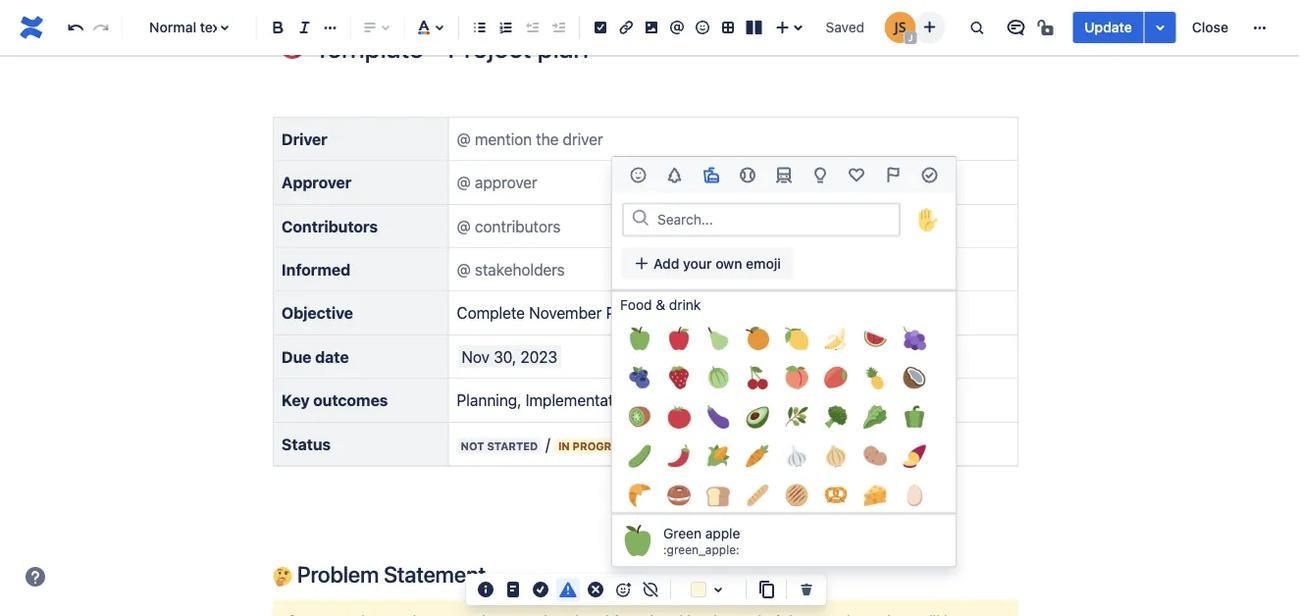 Task type: vqa. For each thing, say whether or not it's contained in the screenshot.
"Indent Tab" icon
yes



Task type: describe. For each thing, give the bounding box(es) containing it.
november
[[529, 304, 602, 323]]

complete
[[653, 440, 714, 452]]

close
[[1192, 19, 1229, 35]]

not
[[461, 440, 484, 452]]

of
[[698, 391, 713, 410]]

started
[[487, 440, 538, 452]]

:cheese: image
[[864, 485, 887, 508]]

apple
[[706, 526, 741, 542]]

due
[[282, 348, 312, 366]]

:avocado: image
[[746, 406, 770, 430]]

table image
[[717, 16, 740, 39]]

:pear: image
[[707, 327, 730, 351]]

no restrictions image
[[1036, 16, 1060, 39]]

statement
[[384, 561, 486, 588]]

driver
[[282, 130, 328, 148]]

find and replace image
[[965, 16, 989, 39]]

layouts image
[[742, 16, 766, 39]]

:carrot: image
[[746, 445, 770, 469]]

note image
[[502, 578, 525, 602]]

saved
[[826, 19, 865, 35]]

objective
[[282, 304, 353, 323]]

:tangerine: image
[[746, 327, 770, 351]]

key outcomes
[[282, 391, 388, 410]]

:lemon: image
[[785, 327, 809, 351]]

food & drink image
[[700, 164, 723, 187]]

undo ⌘z image
[[64, 16, 87, 39]]

productivity image
[[918, 164, 942, 187]]

:onion: image
[[825, 445, 848, 469]]

italic ⌘i image
[[293, 16, 317, 39]]

editor add emoji image
[[612, 578, 635, 602]]

:garlic: image
[[785, 445, 809, 469]]

more formatting image
[[318, 16, 342, 39]]

drink
[[669, 298, 701, 314]]

problem
[[297, 561, 379, 588]]

bullet list ⌘⇧8 image
[[468, 16, 492, 39]]

normal text
[[149, 19, 225, 35]]

action item image
[[589, 16, 612, 39]]

:thinking: image
[[273, 567, 293, 587]]

:bagel: image
[[668, 485, 691, 508]]

Give this page a title text field
[[314, 31, 1019, 64]]

:green_apple:
[[664, 543, 740, 557]]

food
[[620, 298, 652, 314]]

:bell_pepper: image
[[903, 406, 927, 430]]

update
[[1085, 19, 1133, 35]]

:kiwi: image
[[628, 406, 652, 430]]

error image
[[584, 578, 608, 602]]

indent tab image
[[547, 16, 570, 39]]

warning image
[[557, 578, 580, 602]]

bold ⌘b image
[[266, 16, 290, 39]]

nature image
[[663, 164, 687, 187]]

background color image
[[707, 578, 730, 602]]

key
[[282, 391, 310, 410]]

:corn: image
[[707, 445, 730, 469]]

mention image
[[666, 16, 689, 39]]

informed
[[282, 260, 351, 279]]

:hot_pepper: image
[[668, 445, 691, 469]]

planning,
[[457, 391, 522, 410]]

:croissant: image
[[628, 485, 652, 508]]

Main content area, start typing to enter text. text field
[[261, 93, 1031, 616]]

add your own emoji button
[[622, 248, 793, 279]]

your
[[683, 255, 712, 272]]

nov
[[462, 348, 490, 366]]

panel warning image
[[281, 612, 304, 616]]

&
[[656, 298, 666, 314]]

emojis actions and list panel tab panel
[[613, 193, 956, 517]]

link image
[[614, 16, 638, 39]]

comment icon image
[[1005, 16, 1028, 39]]

own
[[716, 255, 743, 272]]

:strawberry: image
[[668, 367, 691, 390]]

redo ⌘⇧z image
[[89, 16, 113, 39]]

:blueberries: image
[[628, 367, 652, 390]]

people image
[[627, 164, 650, 187]]

:melon: image
[[707, 367, 730, 390]]



Task type: locate. For each thing, give the bounding box(es) containing it.
remove image
[[795, 578, 819, 602]]

remove emoji image
[[639, 578, 663, 602]]

testing
[[643, 391, 694, 410]]

status
[[282, 435, 331, 453]]

:broccoli: image
[[825, 406, 848, 430]]

success image
[[529, 578, 553, 602]]

:raised_hand: image
[[917, 208, 940, 232]]

green
[[664, 526, 702, 542]]

update button
[[1073, 12, 1144, 43]]

1 horizontal spatial project
[[717, 391, 766, 410]]

add your own emoji
[[654, 255, 781, 272]]

help image
[[24, 565, 47, 589]]

1 / from the left
[[546, 435, 550, 453]]

1 vertical spatial project
[[717, 391, 766, 410]]

add image, video, or file image
[[640, 16, 664, 39]]

:cucumber: image
[[628, 445, 652, 469]]

flags image
[[882, 164, 905, 187]]

1 horizontal spatial /
[[641, 435, 645, 453]]

outcomes
[[313, 391, 388, 410]]

emoji picker dialog
[[612, 157, 957, 567]]

:thinking: image
[[273, 567, 293, 587]]

/
[[546, 435, 550, 453], [641, 435, 645, 453]]

progress
[[573, 440, 633, 452]]

add
[[654, 255, 680, 272]]

project
[[606, 304, 656, 323], [717, 391, 766, 410]]

0 vertical spatial project
[[606, 304, 656, 323]]

/ down :kiwi: icon
[[641, 435, 645, 453]]

2 / from the left
[[641, 435, 645, 453]]

:egg: image
[[903, 485, 927, 508]]

2023
[[521, 348, 558, 366]]

emoji image
[[691, 16, 715, 39]]

more image
[[1249, 16, 1272, 39]]

project left &
[[606, 304, 656, 323]]

close button
[[1181, 12, 1241, 43]]

complete november project
[[457, 304, 656, 323]]

project down :cherries: icon on the right bottom of the page
[[717, 391, 766, 410]]

:grapes: image
[[903, 327, 927, 351]]

:potato: image
[[864, 445, 887, 469]]

choose an emoji category tab list
[[613, 158, 956, 193]]

editable content region
[[241, 0, 1050, 616]]

:watermelon: image
[[864, 327, 887, 351]]

complete
[[457, 304, 525, 323]]

confluence image
[[16, 12, 47, 43], [16, 12, 47, 43]]

0 horizontal spatial project
[[606, 304, 656, 323]]

:peach: image
[[785, 367, 809, 390]]

:eggplant: image
[[707, 406, 730, 430]]

john smith image
[[885, 12, 916, 43]]

:pretzel: image
[[825, 485, 848, 508]]

:green_apple: image
[[628, 327, 652, 351], [622, 525, 654, 557], [622, 525, 654, 557]]

approver
[[282, 173, 352, 192]]

:sweet_potato: image
[[903, 445, 927, 469]]

:apple: image
[[668, 327, 691, 351]]

text
[[200, 19, 225, 35]]

in
[[558, 440, 570, 452]]

normal
[[149, 19, 196, 35]]

activity image
[[736, 164, 760, 187]]

objects image
[[809, 164, 833, 187]]

green apple :green_apple:
[[664, 526, 741, 557]]

adjust update settings image
[[1149, 16, 1173, 39]]

:banana: image
[[825, 327, 848, 351]]

:cherries: image
[[746, 367, 770, 390]]

travel & places image
[[773, 164, 796, 187]]

:flatbread: image
[[785, 485, 809, 508]]

date
[[315, 348, 349, 366]]

/ left in
[[546, 435, 550, 453]]

:french_bread: image
[[746, 485, 770, 508]]

Emoji name field
[[652, 206, 899, 233]]

numbered list ⌘⇧7 image
[[494, 16, 518, 39]]

normal text button
[[130, 6, 248, 49]]

implementation,
[[526, 391, 639, 410]]

planning, implementation, testing of project
[[457, 391, 771, 410]]

food & drink
[[620, 298, 701, 314]]

food & drink grid
[[613, 291, 956, 517]]

:mango: image
[[825, 367, 848, 390]]

due date
[[282, 348, 349, 366]]

emoji
[[746, 255, 781, 272]]

symbols image
[[845, 164, 869, 187]]

:tomato: image
[[668, 406, 691, 430]]

not started / in progress / complete
[[461, 435, 714, 453]]

0 horizontal spatial /
[[546, 435, 550, 453]]

:raised_hand: image
[[911, 202, 946, 238]]

outdent ⇧tab image
[[521, 16, 544, 39]]

info image
[[474, 578, 498, 602]]

:olive: image
[[785, 406, 809, 430]]

:bread: image
[[707, 485, 730, 508]]

invite to edit image
[[918, 15, 942, 39]]

:coconut: image
[[903, 367, 927, 390]]

30,
[[494, 348, 517, 366]]

problem statement
[[293, 561, 486, 588]]

contributors
[[282, 217, 378, 235]]

copy image
[[755, 578, 778, 602]]

:leafy_green: image
[[864, 406, 887, 430]]

nov 30, 2023
[[462, 348, 558, 366]]

:pineapple: image
[[864, 367, 887, 390]]



